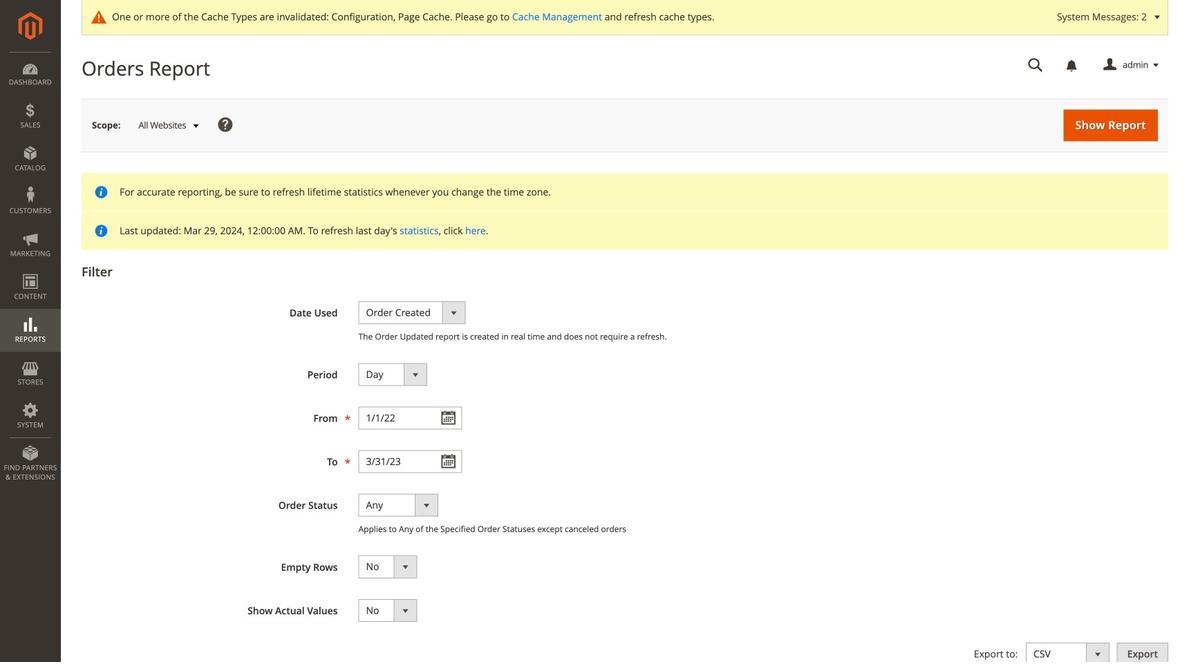 Task type: vqa. For each thing, say whether or not it's contained in the screenshot.
text box
yes



Task type: locate. For each thing, give the bounding box(es) containing it.
None text field
[[1018, 53, 1053, 77]]

menu bar
[[0, 52, 61, 489]]

None text field
[[358, 407, 462, 430], [358, 450, 462, 473], [358, 407, 462, 430], [358, 450, 462, 473]]



Task type: describe. For each thing, give the bounding box(es) containing it.
magento admin panel image
[[18, 12, 43, 40]]



